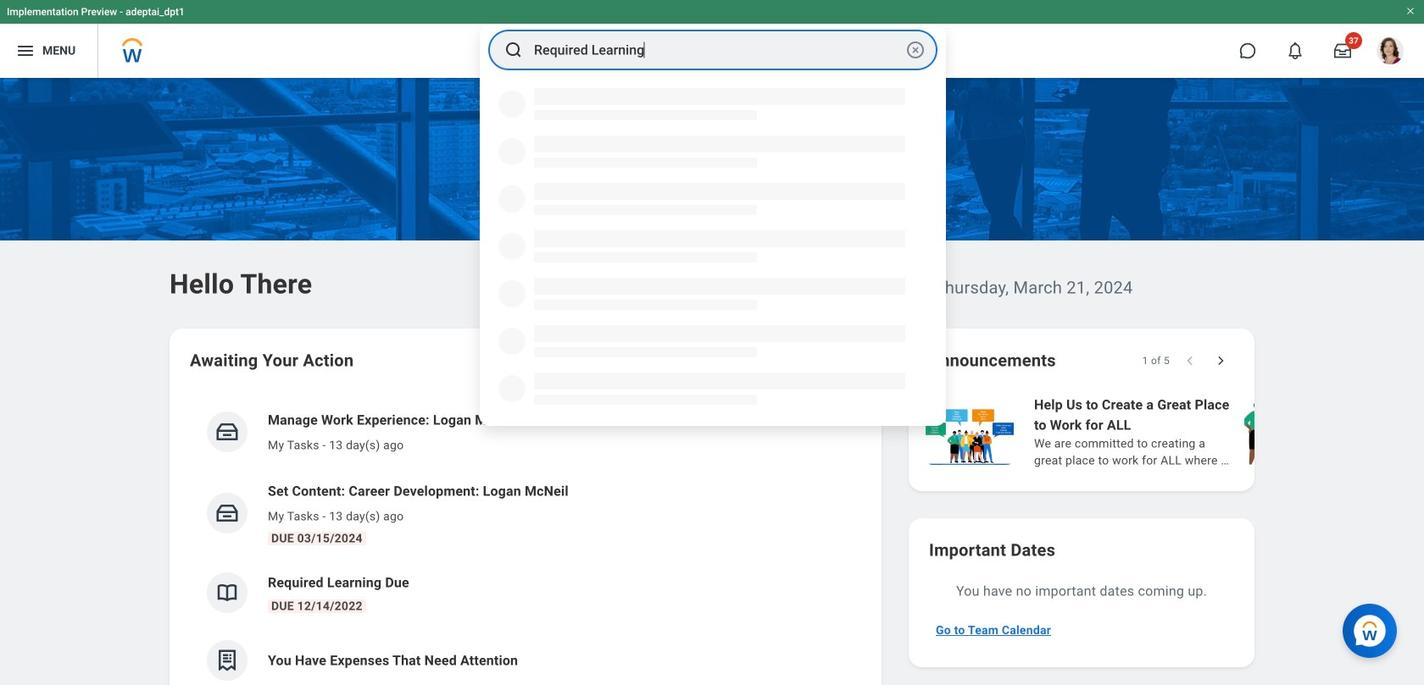 Task type: vqa. For each thing, say whether or not it's contained in the screenshot.
"Notifications Large" image
yes



Task type: describe. For each thing, give the bounding box(es) containing it.
dashboard expenses image
[[215, 649, 240, 674]]

notifications large image
[[1287, 42, 1304, 59]]

chevron right small image
[[1213, 353, 1229, 370]]

0 horizontal spatial list
[[190, 397, 861, 686]]

2 inbox image from the top
[[215, 501, 240, 527]]

profile logan mcneil image
[[1377, 37, 1404, 68]]

justify image
[[15, 41, 36, 61]]



Task type: locate. For each thing, give the bounding box(es) containing it.
status
[[1143, 354, 1170, 368]]

close environment banner image
[[1406, 6, 1416, 16]]

book open image
[[215, 581, 240, 606]]

1 inbox image from the top
[[215, 420, 240, 445]]

list
[[923, 393, 1424, 471], [190, 397, 861, 686]]

0 vertical spatial inbox image
[[215, 420, 240, 445]]

search image
[[504, 40, 524, 60]]

inbox image
[[215, 420, 240, 445], [215, 501, 240, 527]]

x circle image
[[906, 40, 926, 60]]

main content
[[0, 78, 1424, 686]]

None search field
[[480, 25, 946, 426]]

1 horizontal spatial list
[[923, 393, 1424, 471]]

1 vertical spatial inbox image
[[215, 501, 240, 527]]

Search Workday  search field
[[534, 31, 902, 69]]

inbox large image
[[1335, 42, 1352, 59]]

chevron left small image
[[1182, 353, 1199, 370]]

banner
[[0, 0, 1424, 78]]



